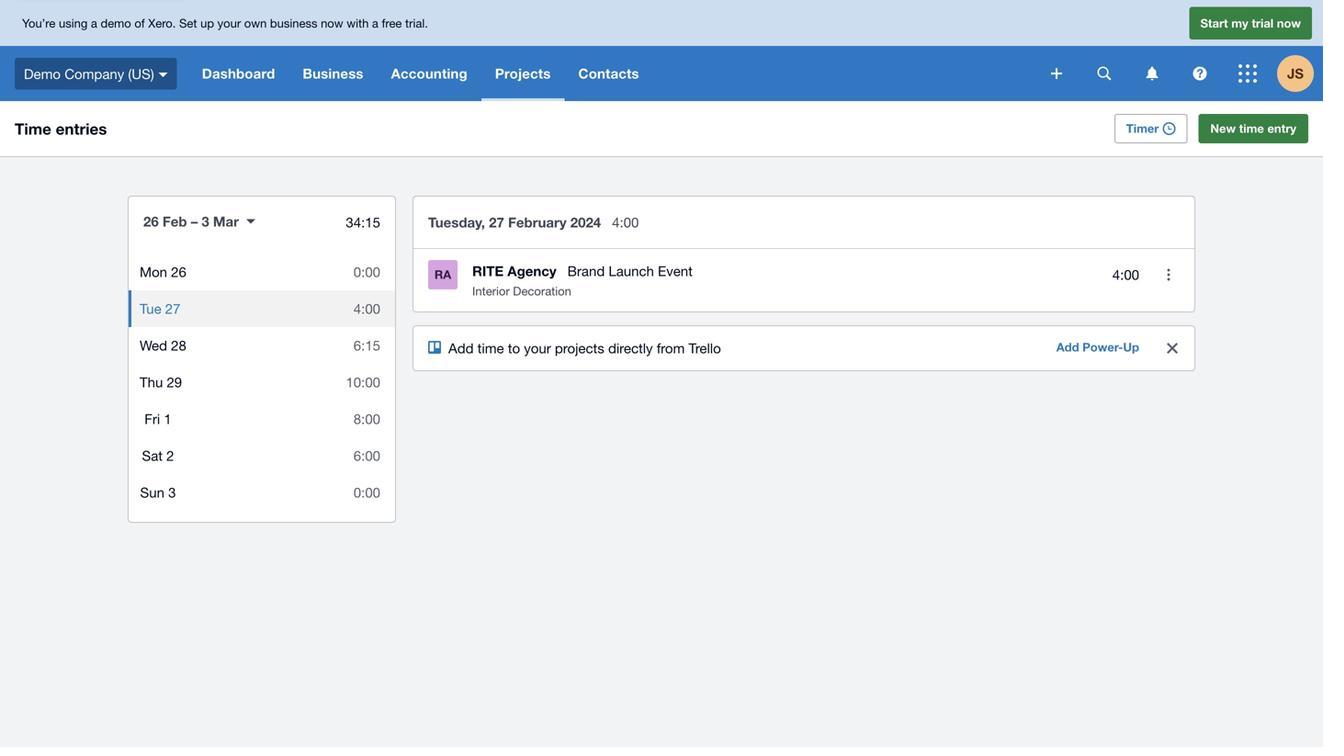 Task type: vqa. For each thing, say whether or not it's contained in the screenshot.


Task type: locate. For each thing, give the bounding box(es) containing it.
add left to at the left of page
[[449, 340, 474, 356]]

27
[[489, 214, 504, 231], [165, 301, 181, 317]]

0 vertical spatial your
[[218, 16, 241, 30]]

fri 1
[[145, 411, 172, 427]]

27 right tue
[[165, 301, 181, 317]]

4:00 left more options icon
[[1113, 267, 1140, 283]]

using
[[59, 16, 88, 30]]

mar
[[213, 213, 239, 230]]

sun
[[140, 484, 164, 501]]

0:00 down 6:00
[[354, 484, 381, 501]]

0 vertical spatial 27
[[489, 214, 504, 231]]

1 vertical spatial 0:00
[[354, 484, 381, 501]]

add left power-
[[1057, 340, 1080, 354]]

more options image
[[1151, 256, 1188, 293]]

0 vertical spatial time
[[1240, 121, 1265, 136]]

1 now from the left
[[321, 16, 343, 30]]

business
[[270, 16, 318, 30]]

time right new
[[1240, 121, 1265, 136]]

1 vertical spatial 26
[[171, 264, 186, 280]]

agency
[[508, 263, 557, 279]]

xero.
[[148, 16, 176, 30]]

1 horizontal spatial your
[[524, 340, 551, 356]]

clear image
[[1167, 343, 1178, 354]]

0 horizontal spatial 3
[[168, 484, 176, 501]]

thu 29
[[140, 374, 182, 390]]

a right using
[[91, 16, 97, 30]]

company
[[65, 65, 124, 82]]

1 vertical spatial 3
[[168, 484, 176, 501]]

34:15
[[346, 214, 381, 230]]

projects
[[495, 65, 551, 82]]

0 horizontal spatial a
[[91, 16, 97, 30]]

tuesday,
[[428, 214, 485, 231]]

a
[[91, 16, 97, 30], [372, 16, 379, 30]]

banner containing dashboard
[[0, 0, 1324, 101]]

dashboard link
[[188, 46, 289, 101]]

0 horizontal spatial your
[[218, 16, 241, 30]]

add power-up link
[[1046, 334, 1151, 363]]

0 horizontal spatial 4:00
[[354, 301, 381, 317]]

3 right sun
[[168, 484, 176, 501]]

svg image
[[1239, 64, 1258, 83], [1098, 67, 1112, 80], [1194, 67, 1207, 80], [1052, 68, 1063, 79], [159, 72, 168, 77]]

(us)
[[128, 65, 154, 82]]

1 horizontal spatial now
[[1278, 16, 1302, 30]]

february
[[508, 214, 567, 231]]

demo
[[24, 65, 61, 82]]

0 vertical spatial 3
[[202, 213, 209, 230]]

26 left feb
[[143, 213, 159, 230]]

26 feb – 3 mar button
[[129, 200, 270, 243]]

1 horizontal spatial a
[[372, 16, 379, 30]]

0 vertical spatial 0:00
[[354, 264, 381, 280]]

1 horizontal spatial 27
[[489, 214, 504, 231]]

4:00
[[612, 214, 639, 230], [1113, 267, 1140, 283], [354, 301, 381, 317]]

26 right mon
[[171, 264, 186, 280]]

now right trial
[[1278, 16, 1302, 30]]

svg image
[[1147, 67, 1159, 80]]

now
[[321, 16, 343, 30], [1278, 16, 1302, 30]]

0 horizontal spatial 27
[[165, 301, 181, 317]]

banner
[[0, 0, 1324, 101]]

4:00 up "6:15"
[[354, 301, 381, 317]]

event
[[658, 263, 693, 279]]

thu
[[140, 374, 163, 390]]

start
[[1201, 16, 1229, 30]]

js
[[1288, 65, 1304, 82]]

1 vertical spatial time
[[478, 340, 504, 356]]

time entries
[[15, 120, 107, 138]]

1 add from the left
[[449, 340, 474, 356]]

trial.
[[405, 16, 428, 30]]

wed
[[140, 337, 167, 353]]

mon
[[140, 264, 167, 280]]

now left with
[[321, 16, 343, 30]]

of
[[135, 16, 145, 30]]

1 vertical spatial 27
[[165, 301, 181, 317]]

6:15
[[354, 337, 381, 353]]

1 horizontal spatial 3
[[202, 213, 209, 230]]

0:00
[[354, 264, 381, 280], [354, 484, 381, 501]]

own
[[244, 16, 267, 30]]

time left to at the left of page
[[478, 340, 504, 356]]

28
[[171, 337, 186, 353]]

0 horizontal spatial add
[[449, 340, 474, 356]]

to
[[508, 340, 520, 356]]

26
[[143, 213, 159, 230], [171, 264, 186, 280]]

your
[[218, 16, 241, 30], [524, 340, 551, 356]]

0 vertical spatial 4:00
[[612, 214, 639, 230]]

1 horizontal spatial time
[[1240, 121, 1265, 136]]

interior decoration
[[472, 284, 572, 298]]

add for add power-up
[[1057, 340, 1080, 354]]

1 horizontal spatial 4:00
[[612, 214, 639, 230]]

time
[[1240, 121, 1265, 136], [478, 340, 504, 356]]

0:00 down 34:15
[[354, 264, 381, 280]]

–
[[191, 213, 198, 230]]

tue
[[140, 301, 161, 317]]

2 add from the left
[[1057, 340, 1080, 354]]

contacts
[[579, 65, 639, 82]]

add
[[449, 340, 474, 356], [1057, 340, 1080, 354]]

0 vertical spatial 26
[[143, 213, 159, 230]]

27 right tuesday,
[[489, 214, 504, 231]]

2 horizontal spatial 4:00
[[1113, 267, 1140, 283]]

start my trial now
[[1201, 16, 1302, 30]]

wed 28
[[140, 337, 186, 353]]

projects button
[[481, 46, 565, 101]]

2
[[167, 448, 174, 464]]

1 vertical spatial your
[[524, 340, 551, 356]]

a left free
[[372, 16, 379, 30]]

4:00 right 2024
[[612, 214, 639, 230]]

0 horizontal spatial now
[[321, 16, 343, 30]]

add time to your projects directly from trello
[[449, 340, 721, 356]]

time inside button
[[1240, 121, 1265, 136]]

your right up
[[218, 16, 241, 30]]

3 right –
[[202, 213, 209, 230]]

your right to at the left of page
[[524, 340, 551, 356]]

feb
[[163, 213, 187, 230]]

2024
[[571, 214, 601, 231]]

3 inside 'popup button'
[[202, 213, 209, 230]]

projects
[[555, 340, 605, 356]]

tue 27
[[140, 301, 181, 317]]

0 horizontal spatial 26
[[143, 213, 159, 230]]

0 horizontal spatial time
[[478, 340, 504, 356]]

brand
[[568, 263, 605, 279]]

new time entry button
[[1199, 114, 1309, 143]]

1 horizontal spatial 26
[[171, 264, 186, 280]]

1 horizontal spatial add
[[1057, 340, 1080, 354]]

26 feb – 3 mar
[[143, 213, 239, 230]]

3
[[202, 213, 209, 230], [168, 484, 176, 501]]



Task type: describe. For each thing, give the bounding box(es) containing it.
entry
[[1268, 121, 1297, 136]]

demo company (us) button
[[0, 46, 188, 101]]

brand launch event
[[568, 263, 693, 279]]

rite agency
[[472, 263, 557, 279]]

launch
[[609, 263, 654, 279]]

power-
[[1083, 340, 1124, 354]]

contacts button
[[565, 46, 653, 101]]

accounting
[[391, 65, 468, 82]]

sat
[[142, 448, 163, 464]]

10:00
[[346, 374, 381, 390]]

directly
[[608, 340, 653, 356]]

trial
[[1252, 16, 1274, 30]]

new
[[1211, 121, 1236, 136]]

interior
[[472, 284, 510, 298]]

sun 3
[[140, 484, 176, 501]]

trello
[[689, 340, 721, 356]]

my
[[1232, 16, 1249, 30]]

business button
[[289, 46, 377, 101]]

from
[[657, 340, 685, 356]]

demo
[[101, 16, 131, 30]]

decoration
[[513, 284, 572, 298]]

demo company (us)
[[24, 65, 154, 82]]

you're using a demo of xero. set up your own business now with a free trial.
[[22, 16, 428, 30]]

fri
[[145, 411, 160, 427]]

1
[[164, 411, 172, 427]]

free
[[382, 16, 402, 30]]

up
[[200, 16, 214, 30]]

1 0:00 from the top
[[354, 264, 381, 280]]

mon 26
[[140, 264, 186, 280]]

ra
[[435, 268, 451, 282]]

2 now from the left
[[1278, 16, 1302, 30]]

6:00
[[354, 448, 381, 464]]

timer button
[[1115, 114, 1188, 143]]

clear button
[[1155, 330, 1191, 367]]

27 for tue
[[165, 301, 181, 317]]

1 a from the left
[[91, 16, 97, 30]]

rite
[[472, 263, 504, 279]]

with
[[347, 16, 369, 30]]

2 vertical spatial 4:00
[[354, 301, 381, 317]]

add power-up
[[1057, 340, 1140, 354]]

business
[[303, 65, 364, 82]]

set
[[179, 16, 197, 30]]

2 a from the left
[[372, 16, 379, 30]]

you're
[[22, 16, 55, 30]]

sat 2
[[142, 448, 174, 464]]

26 inside 'popup button'
[[143, 213, 159, 230]]

1 vertical spatial 4:00
[[1113, 267, 1140, 283]]

29
[[167, 374, 182, 390]]

svg image inside demo company (us) popup button
[[159, 72, 168, 77]]

js button
[[1278, 46, 1324, 101]]

tuesday, 27 february 2024
[[428, 214, 601, 231]]

time
[[15, 120, 51, 138]]

add for add time to your projects directly from trello
[[449, 340, 474, 356]]

8:00
[[354, 411, 381, 427]]

time for to
[[478, 340, 504, 356]]

dashboard
[[202, 65, 275, 82]]

entries
[[56, 120, 107, 138]]

time for entry
[[1240, 121, 1265, 136]]

up
[[1124, 340, 1140, 354]]

27 for tuesday,
[[489, 214, 504, 231]]

2 0:00 from the top
[[354, 484, 381, 501]]

accounting button
[[377, 46, 481, 101]]

new time entry
[[1211, 121, 1297, 136]]

timer
[[1127, 121, 1160, 136]]



